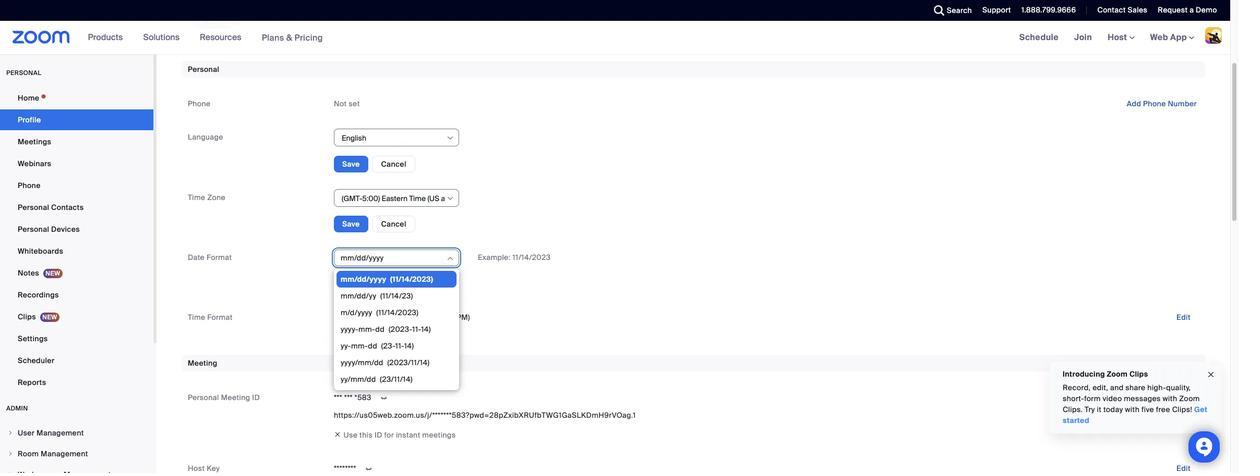 Task type: locate. For each thing, give the bounding box(es) containing it.
this
[[360, 431, 373, 440]]

2 edit button from the top
[[1168, 390, 1199, 406]]

1 vertical spatial clips
[[1130, 370, 1148, 379]]

12-
[[350, 313, 360, 322]]

phone up the language
[[188, 99, 211, 109]]

0 vertical spatial management
[[37, 429, 84, 438]]

0 vertical spatial time
[[188, 193, 205, 202]]

0 horizontal spatial phone
[[18, 181, 41, 190]]

introducing zoom clips
[[1063, 370, 1148, 379]]

0 vertical spatial save
[[342, 159, 360, 169]]

profile
[[18, 115, 41, 125]]

personal inside 'link'
[[18, 203, 49, 212]]

add phone number button
[[1119, 96, 1206, 112]]

11- down (2023-
[[395, 342, 404, 351]]

zoom up and
[[1107, 370, 1128, 379]]

user
[[18, 429, 35, 438]]

0 horizontal spatial id
[[252, 393, 260, 403]]

(11/14/2023)
[[390, 275, 433, 285], [376, 309, 419, 318]]

1 mm/dd/yyyy from the top
[[341, 254, 384, 263]]

management down user management menu item
[[41, 450, 88, 459]]

zoom up clips!
[[1180, 395, 1200, 404]]

mm- for yyyy-
[[359, 325, 375, 335]]

mm-
[[359, 325, 375, 335], [351, 342, 368, 351]]

save button down select time zone text field on the top of page
[[334, 216, 368, 233]]

products
[[88, 32, 123, 43]]

1 horizontal spatial host
[[1108, 32, 1130, 43]]

personal for personal
[[188, 65, 219, 74]]

personal menu menu
[[0, 88, 153, 395]]

1 right image from the top
[[7, 431, 14, 437]]

phone
[[188, 99, 211, 109], [1144, 99, 1166, 109], [18, 181, 41, 190]]

list box containing mm/dd/yyyy
[[337, 272, 457, 474]]

0 vertical spatial clips
[[18, 313, 36, 322]]

2 save from the top
[[342, 220, 360, 229]]

2 vertical spatial cancel
[[381, 280, 406, 289]]

0 horizontal spatial with
[[1125, 406, 1140, 415]]

show personal meeting id image
[[376, 394, 392, 403]]

3 cancel button from the top
[[372, 276, 415, 293]]

dd
[[375, 325, 385, 335], [368, 342, 377, 351]]

mm/dd/yyyy up 'mm/dd/yyyy (11/14/2023)' on the left of the page
[[341, 254, 384, 263]]

11-
[[412, 325, 421, 335], [395, 342, 404, 351]]

mm- up the yyyy/mm/dd
[[351, 342, 368, 351]]

search button
[[926, 0, 975, 21]]

id for this
[[375, 431, 382, 440]]

free
[[1156, 406, 1171, 415]]

0 vertical spatial id
[[252, 393, 260, 403]]

0 vertical spatial 14)
[[421, 325, 431, 335]]

products button
[[88, 21, 128, 54]]

1 horizontal spatial ***
[[344, 393, 353, 403]]

dd left (23- in the left of the page
[[368, 342, 377, 351]]

management
[[37, 429, 84, 438], [41, 450, 88, 459]]

yyyy-mm-dd (2023-11-14)
[[341, 325, 431, 335]]

1 horizontal spatial 11-
[[412, 325, 421, 335]]

right image down right icon
[[7, 472, 14, 474]]

cancel
[[381, 159, 406, 169], [381, 220, 406, 229], [381, 280, 406, 289]]

1 vertical spatial edit button
[[1168, 390, 1199, 406]]

recordings link
[[0, 285, 153, 306]]

edit
[[1177, 313, 1191, 322], [1177, 393, 1191, 403], [1177, 464, 1191, 474]]

0 vertical spatial save button
[[334, 156, 368, 173]]

yyyy-
[[341, 325, 359, 335]]

0 vertical spatial mm/dd/yyyy
[[341, 254, 384, 263]]

save
[[342, 159, 360, 169], [342, 220, 360, 229], [342, 280, 360, 289]]

14) down (example: on the bottom of page
[[421, 325, 431, 335]]

1 horizontal spatial zoom
[[1180, 395, 1200, 404]]

personal devices link
[[0, 219, 153, 240]]

1 vertical spatial 11-
[[395, 342, 404, 351]]

0 vertical spatial (11/14/2023)
[[390, 275, 433, 285]]

2 cancel button from the top
[[372, 216, 415, 233]]

0 horizontal spatial zoom
[[1107, 370, 1128, 379]]

save down select time zone text field on the top of page
[[342, 220, 360, 229]]

0 vertical spatial mm-
[[359, 325, 375, 335]]

m/d/yyyy
[[341, 309, 372, 318]]

1 vertical spatial save button
[[334, 216, 368, 233]]

edit button for personal meeting id
[[1168, 390, 1199, 406]]

0 horizontal spatial ***
[[334, 393, 342, 403]]

2 mm/dd/yyyy from the top
[[341, 275, 386, 285]]

pm)
[[457, 313, 470, 322]]

five
[[1142, 406, 1155, 415]]

cancel down select time zone text field on the top of page
[[381, 220, 406, 229]]

cancel button down select language text field
[[372, 156, 415, 173]]

host inside meetings navigation
[[1108, 32, 1130, 43]]

(11/14/2023) up (11/14/23)
[[390, 275, 433, 285]]

3 save button from the top
[[334, 276, 368, 293]]

(example:
[[396, 313, 431, 322]]

time format
[[188, 313, 233, 322]]

0 vertical spatial 11-
[[412, 325, 421, 335]]

1 vertical spatial right image
[[7, 472, 14, 474]]

0 vertical spatial cancel button
[[372, 156, 415, 173]]

Select Time Zone text field
[[341, 191, 446, 207]]

14) up (2023/11/14)
[[404, 342, 414, 351]]

get started link
[[1063, 406, 1208, 426]]

1 vertical spatial save
[[342, 220, 360, 229]]

right image inside user management menu item
[[7, 431, 14, 437]]

11- for (2023-
[[412, 325, 421, 335]]

2 time from the top
[[188, 313, 205, 322]]

messages
[[1124, 395, 1161, 404]]

0 vertical spatial host
[[1108, 32, 1130, 43]]

a
[[1190, 5, 1194, 15]]

3 edit from the top
[[1177, 464, 1191, 474]]

high-
[[1148, 384, 1167, 393]]

https://us05web.zoom.us/j/*******583?pwd=28pzxibxrufbtwg1gaslkdmh9rvoag.1
[[334, 411, 636, 421]]

1 vertical spatial time
[[188, 313, 205, 322]]

0 vertical spatial edit
[[1177, 313, 1191, 322]]

use for use this id for instant meetings
[[344, 431, 358, 440]]

dd down time
[[375, 325, 385, 335]]

1 vertical spatial zoom
[[1180, 395, 1200, 404]]

webinars link
[[0, 153, 153, 174]]

11/14/2023
[[513, 253, 551, 263]]

(11/14/23)
[[381, 292, 413, 301]]

zone
[[207, 193, 226, 202]]

personal contacts
[[18, 203, 84, 212]]

clips up share
[[1130, 370, 1148, 379]]

1 horizontal spatial meeting
[[221, 393, 250, 403]]

phone down webinars
[[18, 181, 41, 190]]

close image
[[1207, 369, 1216, 381]]

request
[[1158, 5, 1188, 15]]

1 time from the top
[[188, 193, 205, 202]]

1 vertical spatial with
[[1125, 406, 1140, 415]]

support link
[[975, 0, 1014, 21], [983, 5, 1011, 15]]

right image
[[7, 431, 14, 437], [7, 472, 14, 474]]

clips link
[[0, 307, 153, 328]]

1 vertical spatial host
[[188, 464, 205, 474]]

(11/14/2023) for mm/dd/yyyy (11/14/2023)
[[390, 275, 433, 285]]

use for use 12-hour time (example: 02:00 pm)
[[334, 313, 348, 322]]

1 vertical spatial meeting
[[221, 393, 250, 403]]

1 save button from the top
[[334, 156, 368, 173]]

2 edit from the top
[[1177, 393, 1191, 403]]

1 horizontal spatial id
[[375, 431, 382, 440]]

0 vertical spatial right image
[[7, 431, 14, 437]]

0 vertical spatial use
[[334, 313, 348, 322]]

1 vertical spatial dd
[[368, 342, 377, 351]]

request a demo link
[[1150, 0, 1231, 21], [1158, 5, 1218, 15]]

0 horizontal spatial meeting
[[188, 359, 217, 368]]

2 vertical spatial edit
[[1177, 464, 1191, 474]]

personal for personal contacts
[[18, 203, 49, 212]]

clips
[[18, 313, 36, 322], [1130, 370, 1148, 379]]

time for time format
[[188, 313, 205, 322]]

menu item
[[0, 466, 153, 474]]

show options image
[[446, 195, 455, 203]]

1 cancel from the top
[[381, 159, 406, 169]]

0 horizontal spatial 11-
[[395, 342, 404, 351]]

yy-mm-dd (23-11-14)
[[341, 342, 414, 351]]

use
[[334, 313, 348, 322], [344, 431, 358, 440]]

recordings
[[18, 291, 59, 300]]

mm- down hour
[[359, 325, 375, 335]]

edit button for time format
[[1168, 309, 1199, 326]]

1 vertical spatial cancel
[[381, 220, 406, 229]]

********
[[334, 464, 356, 474]]

introducing
[[1063, 370, 1105, 379]]

home
[[18, 93, 39, 103]]

cancel down select language text field
[[381, 159, 406, 169]]

hour
[[360, 313, 377, 322]]

clips!
[[1173, 406, 1193, 415]]

scheduler
[[18, 356, 54, 366]]

cancel button down mm/dd/yyyy dropdown button
[[372, 276, 415, 293]]

0 horizontal spatial 14)
[[404, 342, 414, 351]]

list box
[[337, 272, 457, 474]]

save button down select language text field
[[334, 156, 368, 173]]

0 vertical spatial edit button
[[1168, 309, 1199, 326]]

whiteboards link
[[0, 241, 153, 262]]

plans & pricing link
[[262, 32, 323, 43], [262, 32, 323, 43]]

0 vertical spatial meeting
[[188, 359, 217, 368]]

&
[[286, 32, 292, 43]]

cancel up (11/14/23)
[[381, 280, 406, 289]]

support
[[983, 5, 1011, 15]]

key
[[207, 464, 220, 474]]

use left 12-
[[334, 313, 348, 322]]

cancel for time zone
[[381, 220, 406, 229]]

1.888.799.9666 button
[[1014, 0, 1079, 21], [1022, 5, 1076, 15]]

1 save from the top
[[342, 159, 360, 169]]

0 horizontal spatial clips
[[18, 313, 36, 322]]

contact sales
[[1098, 5, 1148, 15]]

right image left user
[[7, 431, 14, 437]]

quality,
[[1167, 384, 1191, 393]]

1 vertical spatial mm/dd/yyyy
[[341, 275, 386, 285]]

mm/dd/yyyy inside list box
[[341, 275, 386, 285]]

1 vertical spatial (11/14/2023)
[[376, 309, 419, 318]]

mm/dd/yyyy
[[341, 254, 384, 263], [341, 275, 386, 285]]

0 horizontal spatial host
[[188, 464, 205, 474]]

save up mm/dd/yy
[[342, 280, 360, 289]]

2 horizontal spatial phone
[[1144, 99, 1166, 109]]

search
[[947, 6, 972, 15]]

1 horizontal spatial clips
[[1130, 370, 1148, 379]]

right image
[[7, 451, 14, 458]]

mm/dd/yyyy up mm/dd/yy
[[341, 275, 386, 285]]

2 vertical spatial save
[[342, 280, 360, 289]]

host down contact sales
[[1108, 32, 1130, 43]]

0 vertical spatial cancel
[[381, 159, 406, 169]]

cancel button down select time zone text field on the top of page
[[372, 216, 415, 233]]

zoom inside the record, edit, and share high-quality, short-form video messages with zoom clips. try it today with five free clips!
[[1180, 395, 1200, 404]]

11- down (example: on the bottom of page
[[412, 325, 421, 335]]

1 vertical spatial use
[[344, 431, 358, 440]]

1 vertical spatial mm-
[[351, 342, 368, 351]]

use left this
[[344, 431, 358, 440]]

hide options image
[[446, 255, 455, 263]]

host key
[[188, 464, 220, 474]]

1 horizontal spatial 14)
[[421, 325, 431, 335]]

2 vertical spatial save button
[[334, 276, 368, 293]]

save button for time zone
[[334, 216, 368, 233]]

management inside user management menu item
[[37, 429, 84, 438]]

2 vertical spatial edit button
[[1168, 461, 1199, 474]]

1 edit from the top
[[1177, 313, 1191, 322]]

room management
[[18, 450, 88, 459]]

show host key image
[[361, 465, 377, 474]]

with down messages
[[1125, 406, 1140, 415]]

mm- for yy-
[[351, 342, 368, 351]]

host left key
[[188, 464, 205, 474]]

set
[[349, 99, 360, 109]]

2 cancel from the top
[[381, 220, 406, 229]]

14)
[[421, 325, 431, 335], [404, 342, 414, 351]]

clips up settings
[[18, 313, 36, 322]]

1 edit button from the top
[[1168, 309, 1199, 326]]

edit for personal meeting id
[[1177, 393, 1191, 403]]

*** *** *583
[[334, 393, 371, 403]]

phone right add
[[1144, 99, 1166, 109]]

format
[[207, 253, 232, 263], [207, 313, 233, 322]]

join
[[1075, 32, 1092, 43]]

meetings link
[[0, 132, 153, 152]]

2 save button from the top
[[334, 216, 368, 233]]

1 vertical spatial management
[[41, 450, 88, 459]]

today
[[1104, 406, 1123, 415]]

1 vertical spatial edit
[[1177, 393, 1191, 403]]

id for meeting
[[252, 393, 260, 403]]

1 vertical spatial cancel button
[[372, 216, 415, 233]]

2 vertical spatial cancel button
[[372, 276, 415, 293]]

admin
[[6, 405, 28, 413]]

web app
[[1151, 32, 1187, 43]]

0 vertical spatial dd
[[375, 325, 385, 335]]

1 vertical spatial 14)
[[404, 342, 414, 351]]

with up free
[[1163, 395, 1178, 404]]

1 vertical spatial id
[[375, 431, 382, 440]]

management inside the room management menu item
[[41, 450, 88, 459]]

cancel button for time zone
[[372, 216, 415, 233]]

mm/dd/yyyy inside dropdown button
[[341, 254, 384, 263]]

1 cancel button from the top
[[372, 156, 415, 173]]

save button for language
[[334, 156, 368, 173]]

id
[[252, 393, 260, 403], [375, 431, 382, 440]]

management for user management
[[37, 429, 84, 438]]

reports
[[18, 378, 46, 388]]

0 vertical spatial format
[[207, 253, 232, 263]]

0 vertical spatial with
[[1163, 395, 1178, 404]]

devices
[[51, 225, 80, 234]]

save button up m/d/yyyy
[[334, 276, 368, 293]]

1 horizontal spatial with
[[1163, 395, 1178, 404]]

save down select language text field
[[342, 159, 360, 169]]

management up the room management
[[37, 429, 84, 438]]

host
[[1108, 32, 1130, 43], [188, 464, 205, 474]]

personal for personal devices
[[18, 225, 49, 234]]

solutions button
[[143, 21, 184, 54]]

(11/14/2023) down (11/14/23)
[[376, 309, 419, 318]]

personal
[[6, 69, 41, 77]]

phone link
[[0, 175, 153, 196]]

contact sales link
[[1090, 0, 1150, 21], [1098, 5, 1148, 15]]

1 vertical spatial format
[[207, 313, 233, 322]]

banner
[[0, 21, 1231, 55]]



Task type: vqa. For each thing, say whether or not it's contained in the screenshot.
bottommost ID
yes



Task type: describe. For each thing, give the bounding box(es) containing it.
dd for yy-mm-dd
[[368, 342, 377, 351]]

mm/dd/yyyy for mm/dd/yyyy
[[341, 254, 384, 263]]

m/d/yyyy (11/14/2023)
[[341, 309, 419, 318]]

record, edit, and share high-quality, short-form video messages with zoom clips. try it today with five free clips!
[[1063, 384, 1200, 415]]

use this id for instant meetings
[[344, 431, 456, 440]]

contact
[[1098, 5, 1126, 15]]

meetings
[[18, 137, 51, 147]]

personal devices
[[18, 225, 80, 234]]

try
[[1085, 406, 1095, 415]]

video
[[1103, 395, 1122, 404]]

room management menu item
[[0, 445, 153, 464]]

notes link
[[0, 263, 153, 284]]

and
[[1111, 384, 1124, 393]]

profile link
[[0, 110, 153, 130]]

home link
[[0, 88, 153, 109]]

(2023-
[[389, 325, 412, 335]]

3 edit button from the top
[[1168, 461, 1199, 474]]

1 horizontal spatial phone
[[188, 99, 211, 109]]

settings link
[[0, 329, 153, 350]]

example:
[[478, 253, 511, 263]]

mm/dd/yyyy (11/14/2023)
[[341, 275, 433, 285]]

save for language
[[342, 159, 360, 169]]

product information navigation
[[80, 21, 331, 55]]

14) for (23-11-14)
[[404, 342, 414, 351]]

get started
[[1063, 406, 1208, 426]]

web app button
[[1151, 32, 1195, 43]]

(23-
[[381, 342, 395, 351]]

cancel for language
[[381, 159, 406, 169]]

form
[[1085, 395, 1101, 404]]

02:00
[[433, 313, 455, 322]]

edit,
[[1093, 384, 1109, 393]]

for
[[384, 431, 394, 440]]

2 right image from the top
[[7, 472, 14, 474]]

not set
[[334, 99, 360, 109]]

yy-
[[341, 342, 351, 351]]

mm/dd/yy (11/14/23)
[[341, 292, 413, 301]]

format for time format
[[207, 313, 233, 322]]

admin menu menu
[[0, 424, 153, 474]]

number
[[1168, 99, 1197, 109]]

it
[[1097, 406, 1102, 415]]

reports link
[[0, 373, 153, 394]]

14) for (2023-11-14)
[[421, 325, 431, 335]]

short-
[[1063, 395, 1085, 404]]

cancel button for language
[[372, 156, 415, 173]]

notes
[[18, 269, 39, 278]]

web
[[1151, 32, 1169, 43]]

11- for (23-
[[395, 342, 404, 351]]

join link
[[1067, 21, 1100, 54]]

meetings
[[422, 431, 456, 440]]

host for host key
[[188, 464, 205, 474]]

schedule link
[[1012, 21, 1067, 54]]

date format
[[188, 253, 232, 263]]

*583
[[355, 393, 371, 403]]

phone inside button
[[1144, 99, 1166, 109]]

3 cancel from the top
[[381, 280, 406, 289]]

(11/14/2023) for m/d/yyyy (11/14/2023)
[[376, 309, 419, 318]]

profile picture image
[[1206, 27, 1222, 44]]

mm/dd/yyyy for mm/dd/yyyy (11/14/2023)
[[341, 275, 386, 285]]

contacts
[[51, 203, 84, 212]]

date
[[188, 253, 205, 263]]

user management menu item
[[0, 424, 153, 444]]

yy/mm/dd
[[341, 375, 376, 385]]

clips.
[[1063, 406, 1083, 415]]

record,
[[1063, 384, 1091, 393]]

personal meeting id
[[188, 393, 260, 403]]

get
[[1195, 406, 1208, 415]]

show options image
[[446, 134, 455, 143]]

0 vertical spatial zoom
[[1107, 370, 1128, 379]]

host for host
[[1108, 32, 1130, 43]]

add
[[1127, 99, 1142, 109]]

zoom logo image
[[13, 31, 70, 44]]

request a demo
[[1158, 5, 1218, 15]]

resources
[[200, 32, 241, 43]]

meetings navigation
[[1012, 21, 1231, 55]]

time for time zone
[[188, 193, 205, 202]]

dd for yyyy-mm-dd
[[375, 325, 385, 335]]

add phone number
[[1127, 99, 1197, 109]]

2 *** from the left
[[344, 393, 353, 403]]

(2023/11/14)
[[388, 359, 430, 368]]

save for time zone
[[342, 220, 360, 229]]

banner containing products
[[0, 21, 1231, 55]]

example: 11/14/2023
[[476, 253, 551, 263]]

yyyy/mm/dd (2023/11/14)
[[341, 359, 430, 368]]

3 save from the top
[[342, 280, 360, 289]]

not
[[334, 99, 347, 109]]

time
[[378, 313, 394, 322]]

Select Language text field
[[341, 131, 446, 146]]

schedule
[[1020, 32, 1059, 43]]

language
[[188, 133, 223, 142]]

plans & pricing
[[262, 32, 323, 43]]

personal contacts link
[[0, 197, 153, 218]]

phone inside personal menu menu
[[18, 181, 41, 190]]

share
[[1126, 384, 1146, 393]]

1 *** from the left
[[334, 393, 342, 403]]

clips inside personal menu menu
[[18, 313, 36, 322]]

1.888.799.9666
[[1022, 5, 1076, 15]]

format for date format
[[207, 253, 232, 263]]

user management
[[18, 429, 84, 438]]

edit for time format
[[1177, 313, 1191, 322]]

instant
[[396, 431, 420, 440]]

personal for personal meeting id
[[188, 393, 219, 403]]

plans
[[262, 32, 284, 43]]

time zone
[[188, 193, 226, 202]]

pricing
[[295, 32, 323, 43]]

app
[[1171, 32, 1187, 43]]

management for room management
[[41, 450, 88, 459]]



